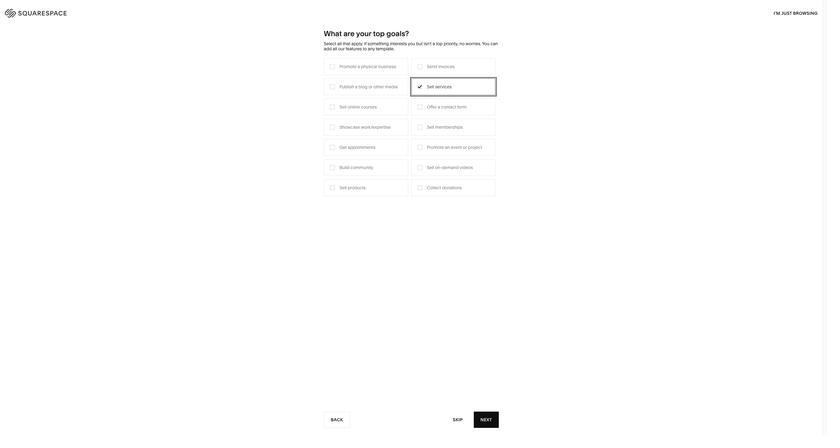 Task type: vqa. For each thing, say whether or not it's contained in the screenshot.
Local Business link
no



Task type: describe. For each thing, give the bounding box(es) containing it.
something
[[368, 41, 389, 46]]

apply.
[[352, 41, 363, 46]]

donations
[[442, 185, 462, 191]]

real
[[350, 129, 359, 134]]

priority,
[[444, 41, 459, 46]]

are
[[344, 29, 355, 38]]

fitness link
[[414, 102, 434, 107]]

sell memberships
[[427, 124, 463, 130]]

publish
[[340, 84, 354, 89]]

business
[[379, 64, 396, 69]]

sell for sell memberships
[[427, 124, 435, 130]]

build
[[340, 165, 350, 170]]

travel
[[350, 84, 362, 89]]

& for decor
[[427, 84, 430, 89]]

sell online courses
[[340, 104, 377, 110]]

1 vertical spatial top
[[436, 41, 443, 46]]

0 vertical spatial top
[[373, 29, 385, 38]]

other
[[374, 84, 384, 89]]

sell for sell products
[[340, 185, 347, 191]]

estate
[[360, 129, 372, 134]]

media
[[350, 102, 363, 107]]

i'm
[[774, 10, 781, 16]]

sell for sell on-demand videos
[[427, 165, 435, 170]]

build community
[[340, 165, 373, 170]]

template.
[[376, 46, 395, 52]]

sell products
[[340, 185, 366, 191]]

to
[[363, 46, 367, 52]]

nature & animals link
[[414, 93, 454, 98]]

next button
[[474, 412, 499, 428]]

no
[[460, 41, 465, 46]]

& for non-
[[311, 111, 314, 116]]

home & decor
[[414, 84, 443, 89]]

events
[[350, 111, 364, 116]]

restaurants
[[350, 93, 374, 98]]

0 horizontal spatial all
[[333, 46, 337, 52]]

your
[[357, 29, 372, 38]]

publish a blog or other media
[[340, 84, 398, 89]]

profits
[[325, 111, 337, 116]]

collect donations
[[427, 185, 462, 191]]

a for promote a physical business
[[358, 64, 360, 69]]

a for publish a blog or other media
[[355, 84, 358, 89]]

back button
[[324, 412, 350, 428]]

you
[[483, 41, 490, 46]]

sell for sell services
[[427, 84, 435, 89]]

log
[[800, 9, 810, 15]]

promote a physical business
[[340, 64, 396, 69]]

can
[[491, 41, 498, 46]]

offer a contact form
[[427, 104, 467, 110]]

event
[[451, 145, 462, 150]]

appointments
[[348, 145, 376, 150]]

log             in
[[800, 9, 816, 15]]

blog
[[359, 84, 368, 89]]

1 horizontal spatial all
[[338, 41, 342, 46]]

on-
[[436, 165, 442, 170]]

animals
[[432, 93, 448, 98]]

or for event
[[463, 145, 467, 150]]

in
[[811, 9, 816, 15]]

professional
[[287, 93, 311, 98]]

get
[[340, 145, 347, 150]]

an
[[445, 145, 450, 150]]

i'm just browsing
[[774, 10, 818, 16]]

sell on-demand videos
[[427, 165, 473, 170]]

project
[[468, 145, 483, 150]]

if
[[364, 41, 367, 46]]

services
[[312, 93, 329, 98]]

skip
[[453, 417, 463, 423]]

real estate & properties
[[350, 129, 398, 134]]



Task type: locate. For each thing, give the bounding box(es) containing it.
showcase
[[340, 124, 360, 130]]

sell left products
[[340, 185, 347, 191]]

promote left the an at the top
[[427, 145, 444, 150]]

form
[[458, 104, 467, 110]]

products
[[348, 185, 366, 191]]

our
[[338, 46, 345, 52]]

or right blog
[[369, 84, 373, 89]]

professional services link
[[287, 93, 335, 98]]

sell
[[427, 84, 435, 89], [340, 104, 347, 110], [427, 124, 435, 130], [427, 165, 435, 170], [340, 185, 347, 191]]

&
[[427, 84, 430, 89], [428, 93, 431, 98], [364, 102, 367, 107], [311, 111, 314, 116], [373, 129, 376, 134]]

i'm just browsing link
[[774, 5, 818, 21]]

isn't
[[424, 41, 432, 46]]

or right event
[[463, 145, 467, 150]]

sell left online
[[340, 104, 347, 110]]

& right nature
[[428, 93, 431, 98]]

community
[[351, 165, 373, 170]]

0 vertical spatial or
[[369, 84, 373, 89]]

fitness
[[414, 102, 428, 107]]

next
[[481, 417, 492, 423]]

collect
[[427, 185, 441, 191]]

0 horizontal spatial or
[[369, 84, 373, 89]]

or for blog
[[369, 84, 373, 89]]

podcasts
[[368, 102, 386, 107]]

add
[[324, 46, 332, 52]]

1 horizontal spatial promote
[[427, 145, 444, 150]]

nature & animals
[[414, 93, 448, 98]]

browsing
[[794, 10, 818, 16]]

or
[[369, 84, 373, 89], [463, 145, 467, 150]]

1 horizontal spatial or
[[463, 145, 467, 150]]

promote down features
[[340, 64, 357, 69]]

& for animals
[[428, 93, 431, 98]]

& right "media"
[[364, 102, 367, 107]]

sell left on-
[[427, 165, 435, 170]]

community
[[287, 111, 310, 116]]

real estate & properties link
[[350, 129, 404, 134]]

send invoices
[[427, 64, 455, 69]]

log             in link
[[800, 9, 816, 15]]

weddings
[[350, 120, 371, 125]]

worries.
[[466, 41, 482, 46]]

dario element
[[333, 206, 490, 416]]

promote an event or project
[[427, 145, 483, 150]]

squarespace logo link
[[12, 7, 173, 17]]

back
[[331, 417, 343, 423]]

sell left memberships
[[427, 124, 435, 130]]

professional services
[[287, 93, 329, 98]]

0 horizontal spatial promote
[[340, 64, 357, 69]]

but
[[417, 41, 423, 46]]

0 vertical spatial promote
[[340, 64, 357, 69]]

all left "our"
[[333, 46, 337, 52]]

community & non-profits
[[287, 111, 337, 116]]

memberships
[[436, 124, 463, 130]]

any
[[368, 46, 375, 52]]

goals?
[[387, 29, 409, 38]]

1 vertical spatial promote
[[427, 145, 444, 150]]

top up the something
[[373, 29, 385, 38]]

that
[[343, 41, 351, 46]]

work/expertise
[[361, 124, 391, 130]]

decor
[[431, 84, 443, 89]]

online
[[348, 104, 360, 110]]

dario image
[[333, 206, 490, 416]]

travel link
[[350, 84, 368, 89]]

services
[[436, 84, 452, 89]]

just
[[782, 10, 793, 16]]

a inside what are your top goals? select all that apply. if something interests you but isn't a top priority, no worries. you can add all our features to any template.
[[433, 41, 435, 46]]

events link
[[350, 111, 370, 116]]

non-
[[315, 111, 325, 116]]

restaurants link
[[350, 93, 380, 98]]

1 horizontal spatial top
[[436, 41, 443, 46]]

a left physical
[[358, 64, 360, 69]]

a for offer a contact form
[[438, 104, 441, 110]]

videos
[[460, 165, 473, 170]]

0 horizontal spatial top
[[373, 29, 385, 38]]

showcase work/expertise
[[340, 124, 391, 130]]

features
[[346, 46, 362, 52]]

all left that
[[338, 41, 342, 46]]

media
[[385, 84, 398, 89]]

squarespace logo image
[[12, 7, 82, 17]]

contact
[[442, 104, 457, 110]]

sell up nature & animals
[[427, 84, 435, 89]]

media & podcasts link
[[350, 102, 392, 107]]

you
[[408, 41, 415, 46]]

media & podcasts
[[350, 102, 386, 107]]

home
[[414, 84, 426, 89]]

what are your top goals? select all that apply. if something interests you but isn't a top priority, no worries. you can add all our features to any template.
[[324, 29, 498, 52]]

nature
[[414, 93, 427, 98]]

sell for sell online courses
[[340, 104, 347, 110]]

skip button
[[447, 412, 470, 429]]

& for podcasts
[[364, 102, 367, 107]]

dario
[[333, 422, 348, 428]]

community & non-profits link
[[287, 111, 343, 116]]

physical
[[361, 64, 378, 69]]

a left blog
[[355, 84, 358, 89]]

1 vertical spatial or
[[463, 145, 467, 150]]

promote for promote a physical business
[[340, 64, 357, 69]]

demand
[[442, 165, 459, 170]]

promote for promote an event or project
[[427, 145, 444, 150]]

& right estate
[[373, 129, 376, 134]]

courses
[[361, 104, 377, 110]]

a right offer
[[438, 104, 441, 110]]

properties
[[377, 129, 398, 134]]

interests
[[390, 41, 407, 46]]

offer
[[427, 104, 437, 110]]

& left 'non-' on the top
[[311, 111, 314, 116]]

invoices
[[439, 64, 455, 69]]

all
[[338, 41, 342, 46], [333, 46, 337, 52]]

get appointments
[[340, 145, 376, 150]]

& right home
[[427, 84, 430, 89]]

home & decor link
[[414, 84, 449, 89]]

a right isn't
[[433, 41, 435, 46]]

top right isn't
[[436, 41, 443, 46]]

select
[[324, 41, 337, 46]]



